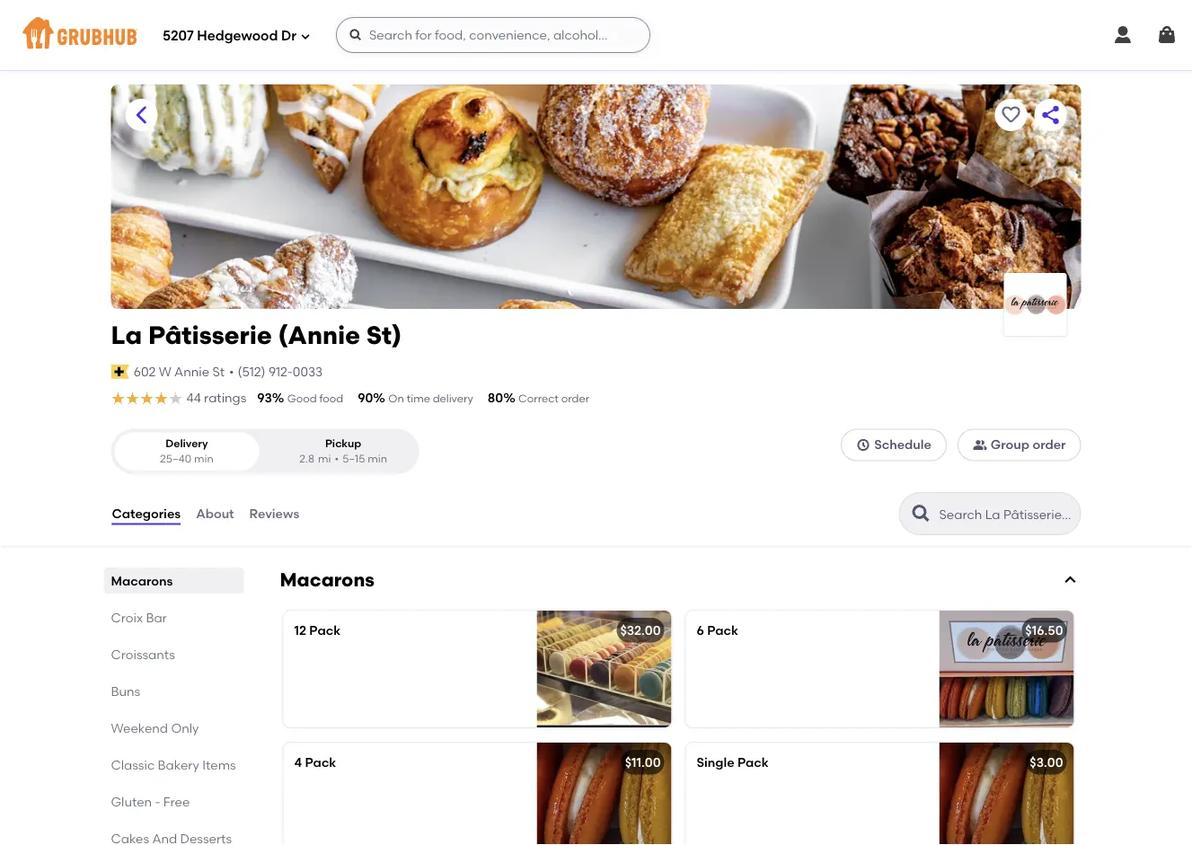 Task type: vqa. For each thing, say whether or not it's contained in the screenshot.
Main at the left top of page
no



Task type: describe. For each thing, give the bounding box(es) containing it.
classic bakery items tab
[[111, 756, 237, 774]]

min inside delivery 25–40 min
[[194, 452, 214, 465]]

svg image for macarons
[[1063, 573, 1077, 588]]

602 w annie st button
[[133, 362, 226, 382]]

la pâtisserie (annie st)
[[111, 320, 402, 350]]

weekend
[[111, 720, 168, 736]]

group
[[991, 437, 1029, 452]]

pack for single pack
[[737, 755, 769, 770]]

subscription pass image
[[111, 365, 129, 379]]

single pack image
[[939, 743, 1074, 845]]

croix bar tab
[[111, 608, 237, 627]]

93
[[257, 390, 272, 406]]

schedule button
[[841, 429, 947, 461]]

5207
[[163, 28, 194, 44]]

order for correct order
[[561, 392, 589, 405]]

2 horizontal spatial svg image
[[1156, 24, 1178, 46]]

option group containing delivery 25–40 min
[[111, 429, 419, 474]]

6
[[697, 623, 704, 638]]

ratings
[[204, 390, 246, 406]]

macarons inside 'button'
[[280, 569, 375, 592]]

w
[[159, 364, 171, 379]]

pâtisserie
[[148, 320, 272, 350]]

weekend only tab
[[111, 719, 237, 738]]

st)
[[366, 320, 402, 350]]

croix
[[111, 610, 143, 625]]

(annie
[[278, 320, 360, 350]]

macarons button
[[276, 568, 1081, 593]]

90
[[358, 390, 373, 406]]

la pâtisserie (annie st) logo image
[[1004, 294, 1067, 315]]

dr
[[281, 28, 296, 44]]

(512) 912-0033 button
[[238, 363, 323, 381]]

4 pack
[[294, 755, 336, 770]]

svg image inside schedule 'button'
[[856, 438, 871, 452]]

group order
[[991, 437, 1066, 452]]

12 pack image
[[537, 611, 671, 728]]

about button
[[195, 482, 235, 546]]

good food
[[287, 392, 343, 405]]

main navigation navigation
[[0, 0, 1192, 70]]

about
[[196, 506, 234, 521]]

912-
[[268, 364, 293, 379]]

0033
[[293, 364, 323, 379]]

items
[[202, 757, 236, 773]]

12
[[294, 623, 306, 638]]

gluten - free
[[111, 794, 190, 809]]

pack for 12 pack
[[309, 623, 341, 638]]

on
[[388, 392, 404, 405]]

reviews button
[[248, 482, 300, 546]]

macarons inside tab
[[111, 573, 173, 588]]

gluten - free tab
[[111, 792, 237, 811]]

save this restaurant image
[[1000, 104, 1022, 126]]

delivery
[[433, 392, 473, 405]]

group order button
[[957, 429, 1081, 461]]



Task type: locate. For each thing, give the bounding box(es) containing it.
5207 hedgewood dr
[[163, 28, 296, 44]]

0 vertical spatial •
[[229, 364, 234, 379]]

min right 5–15
[[368, 452, 387, 465]]

caret left icon image
[[131, 104, 152, 126]]

0 horizontal spatial •
[[229, 364, 234, 379]]

macarons
[[280, 569, 375, 592], [111, 573, 173, 588]]

order
[[561, 392, 589, 405], [1032, 437, 1066, 452]]

classic bakery items
[[111, 757, 236, 773]]

0 vertical spatial order
[[561, 392, 589, 405]]

delivery
[[165, 437, 208, 450]]

bar
[[146, 610, 167, 625]]

pack right 4
[[305, 755, 336, 770]]

1 min from the left
[[194, 452, 214, 465]]

4 pack image
[[537, 743, 671, 845]]

gluten
[[111, 794, 152, 809]]

$3.00
[[1030, 755, 1063, 770]]

only
[[171, 720, 199, 736]]

44
[[186, 390, 201, 406]]

1 horizontal spatial svg image
[[856, 438, 871, 452]]

pack right single
[[737, 755, 769, 770]]

• inside pickup 2.8 mi • 5–15 min
[[335, 452, 339, 465]]

0 horizontal spatial order
[[561, 392, 589, 405]]

categories button
[[111, 482, 182, 546]]

la
[[111, 320, 142, 350]]

schedule
[[874, 437, 931, 452]]

tab
[[111, 829, 237, 845]]

• (512) 912-0033
[[229, 364, 323, 379]]

1 horizontal spatial min
[[368, 452, 387, 465]]

5–15
[[342, 452, 365, 465]]

order for group order
[[1032, 437, 1066, 452]]

croissants tab
[[111, 645, 237, 664]]

pickup 2.8 mi • 5–15 min
[[299, 437, 387, 465]]

pack for 4 pack
[[305, 755, 336, 770]]

single pack
[[697, 755, 769, 770]]

-
[[155, 794, 160, 809]]

macarons tab
[[111, 571, 237, 590]]

4
[[294, 755, 302, 770]]

order right 'group'
[[1032, 437, 1066, 452]]

12 pack
[[294, 623, 341, 638]]

free
[[163, 794, 190, 809]]

mi
[[318, 452, 331, 465]]

option group
[[111, 429, 419, 474]]

2 min from the left
[[368, 452, 387, 465]]

annie
[[174, 364, 209, 379]]

correct
[[518, 392, 559, 405]]

time
[[407, 392, 430, 405]]

1 horizontal spatial macarons
[[280, 569, 375, 592]]

share icon image
[[1040, 104, 1061, 126]]

people icon image
[[973, 438, 987, 452]]

order right correct
[[561, 392, 589, 405]]

search icon image
[[910, 503, 932, 525]]

25–40
[[160, 452, 191, 465]]

min down the delivery
[[194, 452, 214, 465]]

1 horizontal spatial svg image
[[1063, 573, 1077, 588]]

$32.00
[[620, 623, 661, 638]]

pack for 6 pack
[[707, 623, 738, 638]]

min
[[194, 452, 214, 465], [368, 452, 387, 465]]

602 w annie st
[[134, 364, 225, 379]]

macarons up 12 pack
[[280, 569, 375, 592]]

6 pack image
[[939, 611, 1074, 728]]

hedgewood
[[197, 28, 278, 44]]

0 horizontal spatial svg image
[[300, 31, 311, 42]]

buns
[[111, 684, 140, 699]]

correct order
[[518, 392, 589, 405]]

2 horizontal spatial svg image
[[1112, 24, 1134, 46]]

good
[[287, 392, 317, 405]]

min inside pickup 2.8 mi • 5–15 min
[[368, 452, 387, 465]]

food
[[319, 392, 343, 405]]

1 vertical spatial order
[[1032, 437, 1066, 452]]

44 ratings
[[186, 390, 246, 406]]

reviews
[[249, 506, 299, 521]]

pack right 6
[[707, 623, 738, 638]]

Search for food, convenience, alcohol... search field
[[336, 17, 650, 53]]

0 horizontal spatial min
[[194, 452, 214, 465]]

6 pack
[[697, 623, 738, 638]]

weekend only
[[111, 720, 199, 736]]

602
[[134, 364, 156, 379]]

croix bar
[[111, 610, 167, 625]]

svg image for 5207 hedgewood dr
[[300, 31, 311, 42]]

•
[[229, 364, 234, 379], [335, 452, 339, 465]]

2.8
[[299, 452, 314, 465]]

croissants
[[111, 647, 175, 662]]

pack
[[309, 623, 341, 638], [707, 623, 738, 638], [305, 755, 336, 770], [737, 755, 769, 770]]

• right st
[[229, 364, 234, 379]]

0 horizontal spatial macarons
[[111, 573, 173, 588]]

svg image inside macarons 'button'
[[1063, 573, 1077, 588]]

$11.00
[[625, 755, 661, 770]]

categories
[[112, 506, 181, 521]]

macarons up croix bar
[[111, 573, 173, 588]]

0 horizontal spatial svg image
[[349, 28, 363, 42]]

80
[[488, 390, 503, 406]]

svg image
[[1112, 24, 1134, 46], [300, 31, 311, 42], [1063, 573, 1077, 588]]

single
[[697, 755, 734, 770]]

svg image
[[1156, 24, 1178, 46], [349, 28, 363, 42], [856, 438, 871, 452]]

buns tab
[[111, 682, 237, 701]]

classic
[[111, 757, 155, 773]]

pickup
[[325, 437, 361, 450]]

delivery 25–40 min
[[160, 437, 214, 465]]

save this restaurant button
[[995, 99, 1027, 131]]

on time delivery
[[388, 392, 473, 405]]

order inside button
[[1032, 437, 1066, 452]]

$16.50
[[1025, 623, 1063, 638]]

bakery
[[158, 757, 199, 773]]

• right mi
[[335, 452, 339, 465]]

(512)
[[238, 364, 265, 379]]

1 horizontal spatial •
[[335, 452, 339, 465]]

1 vertical spatial •
[[335, 452, 339, 465]]

pack right '12'
[[309, 623, 341, 638]]

st
[[212, 364, 225, 379]]

1 horizontal spatial order
[[1032, 437, 1066, 452]]

Search La Pâtisserie (Annie St) search field
[[937, 506, 1075, 523]]



